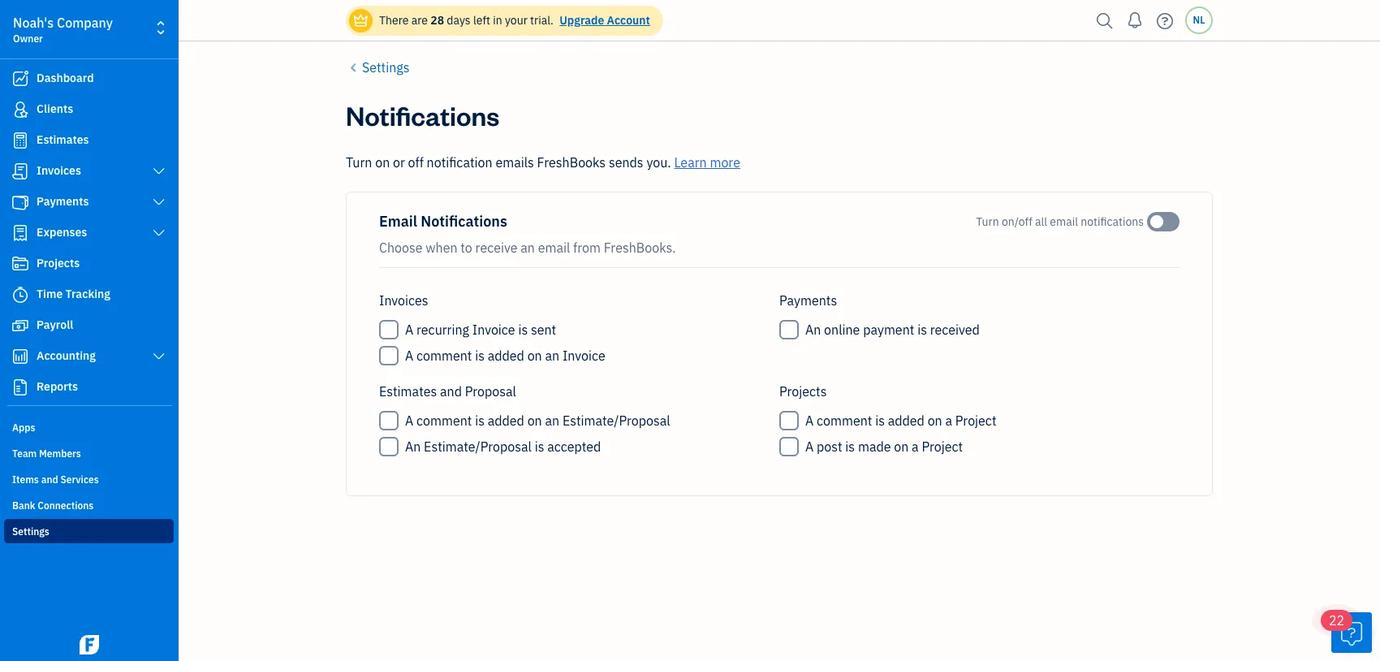 Task type: describe. For each thing, give the bounding box(es) containing it.
chevron large down image for expenses
[[152, 227, 166, 240]]

project image
[[11, 256, 30, 272]]

payments link
[[4, 188, 174, 217]]

when
[[426, 240, 458, 256]]

dashboard
[[37, 71, 94, 85]]

is left sent
[[518, 322, 528, 338]]

resource center badge image
[[1332, 612, 1372, 653]]

noah's
[[13, 15, 54, 31]]

dashboard image
[[11, 71, 30, 87]]

connections
[[38, 499, 94, 512]]

an for an online payment is received
[[806, 322, 821, 338]]

there
[[379, 13, 409, 28]]

22 button
[[1321, 610, 1372, 653]]

are
[[412, 13, 428, 28]]

learn more link
[[674, 154, 741, 171]]

payment image
[[11, 194, 30, 210]]

is for a comment is added on a project
[[876, 413, 885, 429]]

is for a comment is added on an invoice
[[475, 348, 485, 364]]

and for proposal
[[440, 383, 462, 400]]

a post is made on a project
[[806, 439, 963, 455]]

and for services
[[41, 473, 58, 486]]

turn for turn on/off all email notifications
[[976, 214, 999, 229]]

nl button
[[1186, 6, 1213, 34]]

to
[[461, 240, 473, 256]]

email
[[379, 212, 418, 231]]

on/off
[[1002, 214, 1033, 229]]

1 vertical spatial invoice
[[563, 348, 606, 364]]

0 vertical spatial settings
[[362, 59, 410, 76]]

notifications
[[1081, 214, 1144, 229]]

0 vertical spatial an
[[521, 240, 535, 256]]

your
[[505, 13, 528, 28]]

28
[[431, 13, 444, 28]]

invoices link
[[4, 157, 174, 186]]

bank connections
[[12, 499, 94, 512]]

apps link
[[4, 415, 174, 439]]

0 vertical spatial notifications
[[346, 97, 500, 132]]

go to help image
[[1152, 9, 1178, 33]]

email notifications
[[379, 212, 508, 231]]

off
[[408, 154, 424, 171]]

main element
[[0, 0, 219, 661]]

proposal
[[465, 383, 516, 400]]

report image
[[11, 379, 30, 396]]

on for a comment is added on an estimate/proposal
[[528, 413, 542, 429]]

projects inside projects link
[[37, 256, 80, 270]]

is for an estimate/proposal is accepted
[[535, 439, 545, 455]]

1 vertical spatial settings link
[[4, 519, 174, 543]]

nl
[[1193, 14, 1206, 26]]

days
[[447, 13, 471, 28]]

left
[[473, 13, 490, 28]]

reports
[[37, 379, 78, 394]]

expense image
[[11, 225, 30, 241]]

you.
[[647, 154, 671, 171]]

team members
[[12, 447, 81, 460]]

an for invoice
[[545, 348, 560, 364]]

receive
[[476, 240, 518, 256]]

a for a comment is added on a project
[[806, 413, 814, 429]]

bank connections link
[[4, 493, 174, 517]]

notifications image
[[1122, 4, 1148, 37]]

dashboard link
[[4, 64, 174, 93]]

a comment is added on an invoice
[[405, 348, 606, 364]]

project for a comment is added on a project
[[956, 413, 997, 429]]

recurring
[[417, 322, 469, 338]]

upgrade
[[560, 13, 604, 28]]

a recurring invoice is sent
[[405, 322, 556, 338]]

settings inside main element
[[12, 525, 49, 538]]

clients link
[[4, 95, 174, 124]]

project for a post is made on a project
[[922, 439, 963, 455]]

an for estimate/proposal
[[545, 413, 560, 429]]

expenses
[[37, 225, 87, 240]]

or
[[393, 154, 405, 171]]

items and services link
[[4, 467, 174, 491]]

estimates link
[[4, 126, 174, 155]]

chevron large down image for accounting
[[152, 350, 166, 363]]

added for estimate/proposal
[[488, 413, 525, 429]]

items
[[12, 473, 39, 486]]

from
[[573, 240, 601, 256]]

22
[[1329, 612, 1345, 629]]

online
[[824, 322, 860, 338]]

all
[[1035, 214, 1048, 229]]

apps
[[12, 421, 35, 434]]

on for a comment is added on a project
[[928, 413, 943, 429]]

freshbooks
[[537, 154, 606, 171]]

more
[[710, 154, 741, 171]]

an online payment is received
[[806, 322, 980, 338]]

an for an estimate/proposal is accepted
[[405, 439, 421, 455]]

1 horizontal spatial projects
[[780, 383, 827, 400]]

reports link
[[4, 373, 174, 402]]

turn for turn on or off notification emails freshbooks sends you. learn more
[[346, 154, 372, 171]]

made
[[858, 439, 891, 455]]

comment for a comment is added on an invoice
[[417, 348, 472, 364]]

estimates for estimates and proposal
[[379, 383, 437, 400]]

chevron large down image for invoices
[[152, 165, 166, 178]]

a for a comment is added on an estimate/proposal
[[405, 413, 414, 429]]

money image
[[11, 318, 30, 334]]

post
[[817, 439, 843, 455]]

there are 28 days left in your trial. upgrade account
[[379, 13, 650, 28]]

an estimate/proposal is accepted
[[405, 439, 601, 455]]

estimates and proposal
[[379, 383, 516, 400]]

accounting
[[37, 348, 96, 363]]

a for a recurring invoice is sent
[[405, 322, 414, 338]]

owner
[[13, 32, 43, 45]]

a for a comment is added on an invoice
[[405, 348, 414, 364]]



Task type: vqa. For each thing, say whether or not it's contained in the screenshot.
…
no



Task type: locate. For each thing, give the bounding box(es) containing it.
0 horizontal spatial payments
[[37, 194, 89, 209]]

0 horizontal spatial settings link
[[4, 519, 174, 543]]

chevron large down image
[[152, 196, 166, 209], [152, 350, 166, 363]]

turn
[[346, 154, 372, 171], [976, 214, 999, 229]]

a down 'estimates and proposal'
[[405, 413, 414, 429]]

1 horizontal spatial settings
[[362, 59, 410, 76]]

0 horizontal spatial email
[[538, 240, 570, 256]]

is down proposal
[[475, 413, 485, 429]]

1 horizontal spatial invoices
[[379, 292, 428, 309]]

project
[[956, 413, 997, 429], [922, 439, 963, 455]]

0 horizontal spatial an
[[405, 439, 421, 455]]

0 horizontal spatial projects
[[37, 256, 80, 270]]

chevron large down image up payments link
[[152, 165, 166, 178]]

an up accepted
[[545, 413, 560, 429]]

company
[[57, 15, 113, 31]]

1 horizontal spatial estimates
[[379, 383, 437, 400]]

payroll link
[[4, 311, 174, 340]]

is down the a recurring invoice is sent
[[475, 348, 485, 364]]

1 chevron large down image from the top
[[152, 196, 166, 209]]

1 vertical spatial email
[[538, 240, 570, 256]]

a comment is added on an estimate/proposal
[[405, 413, 671, 429]]

estimates inside main element
[[37, 132, 89, 147]]

estimate/proposal down proposal
[[424, 439, 532, 455]]

1 vertical spatial chevron large down image
[[152, 350, 166, 363]]

an left online
[[806, 322, 821, 338]]

accounting link
[[4, 342, 174, 371]]

invoices up recurring
[[379, 292, 428, 309]]

choose when to receive an email from freshbooks.
[[379, 240, 676, 256]]

0 horizontal spatial settings
[[12, 525, 49, 538]]

0 vertical spatial chevron large down image
[[152, 196, 166, 209]]

comment for a comment is added on an estimate/proposal
[[417, 413, 472, 429]]

chevron large down image inside expenses link
[[152, 227, 166, 240]]

chevron large down image up projects link
[[152, 227, 166, 240]]

0 vertical spatial turn
[[346, 154, 372, 171]]

projects
[[37, 256, 80, 270], [780, 383, 827, 400]]

added down the a recurring invoice is sent
[[488, 348, 525, 364]]

on for a post is made on a project
[[894, 439, 909, 455]]

0 horizontal spatial invoice
[[472, 322, 515, 338]]

settings link down bank connections link
[[4, 519, 174, 543]]

trial.
[[530, 13, 554, 28]]

0 vertical spatial settings link
[[346, 58, 410, 77]]

estimate/proposal
[[563, 413, 671, 429], [424, 439, 532, 455]]

in
[[493, 13, 502, 28]]

1 horizontal spatial turn
[[976, 214, 999, 229]]

0 horizontal spatial estimate/proposal
[[424, 439, 532, 455]]

1 vertical spatial a
[[912, 439, 919, 455]]

chevron large down image down "invoices" "link" at the left top of the page
[[152, 196, 166, 209]]

and
[[440, 383, 462, 400], [41, 473, 58, 486]]

is for a comment is added on an estimate/proposal
[[475, 413, 485, 429]]

turn left on/off
[[976, 214, 999, 229]]

a up a post is made on a project
[[946, 413, 953, 429]]

a
[[405, 322, 414, 338], [405, 348, 414, 364], [405, 413, 414, 429], [806, 413, 814, 429], [806, 439, 814, 455]]

and inside main element
[[41, 473, 58, 486]]

settings down there
[[362, 59, 410, 76]]

estimates for estimates
[[37, 132, 89, 147]]

is left received
[[918, 322, 927, 338]]

0 vertical spatial an
[[806, 322, 821, 338]]

estimates down recurring
[[379, 383, 437, 400]]

0 horizontal spatial a
[[912, 439, 919, 455]]

time tracking link
[[4, 280, 174, 309]]

an
[[806, 322, 821, 338], [405, 439, 421, 455]]

payment
[[863, 322, 915, 338]]

estimates down the 'clients'
[[37, 132, 89, 147]]

a up a post is made on a project
[[806, 413, 814, 429]]

settings link
[[346, 58, 410, 77], [4, 519, 174, 543]]

notification
[[427, 154, 493, 171]]

payments up online
[[780, 292, 837, 309]]

0 vertical spatial chevron large down image
[[152, 165, 166, 178]]

comment down recurring
[[417, 348, 472, 364]]

on down sent
[[528, 348, 542, 364]]

1 horizontal spatial estimate/proposal
[[563, 413, 671, 429]]

settings down bank
[[12, 525, 49, 538]]

added up an estimate/proposal is accepted
[[488, 413, 525, 429]]

learn
[[674, 154, 707, 171]]

2 vertical spatial an
[[545, 413, 560, 429]]

added for invoice
[[488, 348, 525, 364]]

0 horizontal spatial estimates
[[37, 132, 89, 147]]

1 vertical spatial an
[[405, 439, 421, 455]]

an right receive
[[521, 240, 535, 256]]

freshbooks image
[[76, 635, 102, 655]]

a left recurring
[[405, 322, 414, 338]]

an
[[521, 240, 535, 256], [545, 348, 560, 364], [545, 413, 560, 429]]

0 vertical spatial invoices
[[37, 163, 81, 178]]

invoices right the invoice image
[[37, 163, 81, 178]]

time tracking
[[37, 287, 110, 301]]

1 chevron large down image from the top
[[152, 165, 166, 178]]

0 vertical spatial invoice
[[472, 322, 515, 338]]

1 horizontal spatial email
[[1050, 214, 1079, 229]]

1 vertical spatial an
[[545, 348, 560, 364]]

a comment is added on a project
[[806, 413, 997, 429]]

search image
[[1092, 9, 1118, 33]]

2 chevron large down image from the top
[[152, 227, 166, 240]]

turn left or
[[346, 154, 372, 171]]

notifications up off
[[346, 97, 500, 132]]

a for a post is made on a project
[[806, 439, 814, 455]]

on down a comment is added on a project
[[894, 439, 909, 455]]

invoice
[[472, 322, 515, 338], [563, 348, 606, 364]]

notifications up to
[[421, 212, 508, 231]]

tracking
[[65, 287, 110, 301]]

a left the post
[[806, 439, 814, 455]]

added up a post is made on a project
[[888, 413, 925, 429]]

comment for a comment is added on a project
[[817, 413, 873, 429]]

1 vertical spatial project
[[922, 439, 963, 455]]

upgrade account link
[[556, 13, 650, 28]]

chart image
[[11, 348, 30, 365]]

choose
[[379, 240, 423, 256]]

timer image
[[11, 287, 30, 303]]

1 vertical spatial settings
[[12, 525, 49, 538]]

turn on/off all email notifications
[[976, 214, 1144, 229]]

an down sent
[[545, 348, 560, 364]]

1 horizontal spatial and
[[440, 383, 462, 400]]

payments inside main element
[[37, 194, 89, 209]]

email
[[1050, 214, 1079, 229], [538, 240, 570, 256]]

sent
[[531, 322, 556, 338]]

services
[[60, 473, 99, 486]]

noah's company owner
[[13, 15, 113, 45]]

chevron large down image
[[152, 165, 166, 178], [152, 227, 166, 240]]

team members link
[[4, 441, 174, 465]]

a for made
[[912, 439, 919, 455]]

0 vertical spatial email
[[1050, 214, 1079, 229]]

turn on or off notification emails freshbooks sends you. learn more
[[346, 154, 741, 171]]

0 vertical spatial a
[[946, 413, 953, 429]]

accepted
[[548, 439, 601, 455]]

on left or
[[375, 154, 390, 171]]

time
[[37, 287, 63, 301]]

team
[[12, 447, 37, 460]]

0 vertical spatial estimate/proposal
[[563, 413, 671, 429]]

a
[[946, 413, 953, 429], [912, 439, 919, 455]]

and right items
[[41, 473, 58, 486]]

comment down 'estimates and proposal'
[[417, 413, 472, 429]]

freshbooks.
[[604, 240, 676, 256]]

1 vertical spatial estimate/proposal
[[424, 439, 532, 455]]

a down a comment is added on a project
[[912, 439, 919, 455]]

0 horizontal spatial turn
[[346, 154, 372, 171]]

1 horizontal spatial a
[[946, 413, 953, 429]]

payments up expenses
[[37, 194, 89, 209]]

notifications
[[346, 97, 500, 132], [421, 212, 508, 231]]

projects down expenses
[[37, 256, 80, 270]]

1 vertical spatial turn
[[976, 214, 999, 229]]

email right all
[[1050, 214, 1079, 229]]

0 vertical spatial projects
[[37, 256, 80, 270]]

estimate image
[[11, 132, 30, 149]]

crown image
[[352, 12, 370, 29]]

client image
[[11, 102, 30, 118]]

0 horizontal spatial invoices
[[37, 163, 81, 178]]

1 horizontal spatial an
[[806, 322, 821, 338]]

invoices
[[37, 163, 81, 178], [379, 292, 428, 309]]

0 vertical spatial payments
[[37, 194, 89, 209]]

payroll
[[37, 318, 73, 332]]

sends
[[609, 154, 644, 171]]

items and services
[[12, 473, 99, 486]]

projects link
[[4, 249, 174, 279]]

invoice image
[[11, 163, 30, 179]]

1 horizontal spatial invoice
[[563, 348, 606, 364]]

chevron large down image up reports link
[[152, 350, 166, 363]]

1 vertical spatial and
[[41, 473, 58, 486]]

received
[[930, 322, 980, 338]]

0 horizontal spatial and
[[41, 473, 58, 486]]

invoice up a comment is added on an invoice
[[472, 322, 515, 338]]

1 vertical spatial invoices
[[379, 292, 428, 309]]

emails
[[496, 154, 534, 171]]

0 vertical spatial project
[[956, 413, 997, 429]]

invoice up a comment is added on an estimate/proposal on the left bottom of page
[[563, 348, 606, 364]]

projects up the post
[[780, 383, 827, 400]]

expenses link
[[4, 218, 174, 248]]

added for project
[[888, 413, 925, 429]]

settings link down there
[[346, 58, 410, 77]]

estimate/proposal up accepted
[[563, 413, 671, 429]]

0 vertical spatial estimates
[[37, 132, 89, 147]]

bank
[[12, 499, 35, 512]]

clients
[[37, 102, 73, 116]]

members
[[39, 447, 81, 460]]

email left from
[[538, 240, 570, 256]]

1 vertical spatial estimates
[[379, 383, 437, 400]]

is
[[518, 322, 528, 338], [918, 322, 927, 338], [475, 348, 485, 364], [475, 413, 485, 429], [876, 413, 885, 429], [535, 439, 545, 455], [846, 439, 855, 455]]

and left proposal
[[440, 383, 462, 400]]

a up 'estimates and proposal'
[[405, 348, 414, 364]]

invoices inside "link"
[[37, 163, 81, 178]]

on
[[375, 154, 390, 171], [528, 348, 542, 364], [528, 413, 542, 429], [928, 413, 943, 429], [894, 439, 909, 455]]

an down 'estimates and proposal'
[[405, 439, 421, 455]]

comment
[[417, 348, 472, 364], [417, 413, 472, 429], [817, 413, 873, 429]]

settings
[[362, 59, 410, 76], [12, 525, 49, 538]]

1 horizontal spatial settings link
[[346, 58, 410, 77]]

is right the post
[[846, 439, 855, 455]]

on for a comment is added on an invoice
[[528, 348, 542, 364]]

on up an estimate/proposal is accepted
[[528, 413, 542, 429]]

comment up the post
[[817, 413, 873, 429]]

1 vertical spatial notifications
[[421, 212, 508, 231]]

account
[[607, 13, 650, 28]]

1 horizontal spatial payments
[[780, 292, 837, 309]]

0 vertical spatial and
[[440, 383, 462, 400]]

chevron large down image for payments
[[152, 196, 166, 209]]

1 vertical spatial chevron large down image
[[152, 227, 166, 240]]

1 vertical spatial payments
[[780, 292, 837, 309]]

is for a post is made on a project
[[846, 439, 855, 455]]

on up a post is made on a project
[[928, 413, 943, 429]]

1 vertical spatial projects
[[780, 383, 827, 400]]

added
[[488, 348, 525, 364], [488, 413, 525, 429], [888, 413, 925, 429]]

a for added
[[946, 413, 953, 429]]

is down a comment is added on an estimate/proposal on the left bottom of page
[[535, 439, 545, 455]]

is up a post is made on a project
[[876, 413, 885, 429]]

2 chevron large down image from the top
[[152, 350, 166, 363]]



